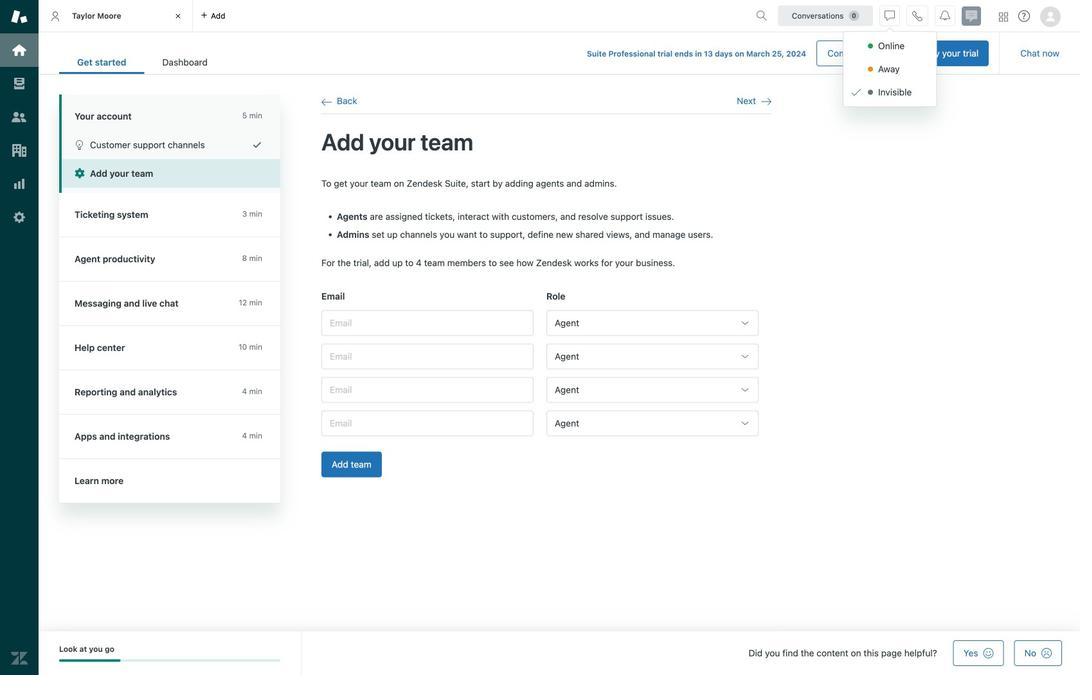 Task type: locate. For each thing, give the bounding box(es) containing it.
Email field
[[321, 310, 534, 336], [321, 344, 534, 369], [321, 377, 534, 403], [321, 410, 534, 436]]

zendesk products image
[[999, 13, 1008, 22]]

progress bar image
[[59, 659, 121, 662]]

button displays agent's chat status as invisible. image
[[885, 11, 895, 21]]

group group
[[844, 34, 936, 104]]

radio item
[[844, 81, 936, 104]]

tabs tab list
[[39, 0, 751, 32]]

views image
[[11, 75, 28, 92]]

zendesk support image
[[11, 8, 28, 25]]

zendesk image
[[11, 650, 28, 667]]

region
[[321, 177, 772, 493]]

admin image
[[11, 209, 28, 226]]

1 vertical spatial tab
[[144, 50, 226, 74]]

heading
[[59, 95, 280, 131]]

footer
[[39, 631, 1080, 675]]

3 email field from the top
[[321, 377, 534, 403]]

tab list
[[59, 50, 226, 74]]

tab
[[39, 0, 193, 32], [144, 50, 226, 74]]

2 email field from the top
[[321, 344, 534, 369]]

get help image
[[1018, 10, 1030, 22]]

content-title region
[[321, 127, 772, 157]]

4 email field from the top
[[321, 410, 534, 436]]



Task type: vqa. For each thing, say whether or not it's contained in the screenshot.
Tabs tab list
yes



Task type: describe. For each thing, give the bounding box(es) containing it.
zendesk chat image
[[962, 6, 981, 26]]

organizations image
[[11, 142, 28, 159]]

progress-bar progress bar
[[59, 659, 280, 662]]

main element
[[0, 0, 39, 675]]

customers image
[[11, 109, 28, 125]]

notifications image
[[940, 11, 950, 21]]

reporting image
[[11, 176, 28, 192]]

close image
[[172, 10, 185, 23]]

March 25, 2024 text field
[[746, 49, 806, 58]]

0 vertical spatial tab
[[39, 0, 193, 32]]

get started image
[[11, 42, 28, 59]]

1 email field from the top
[[321, 310, 534, 336]]



